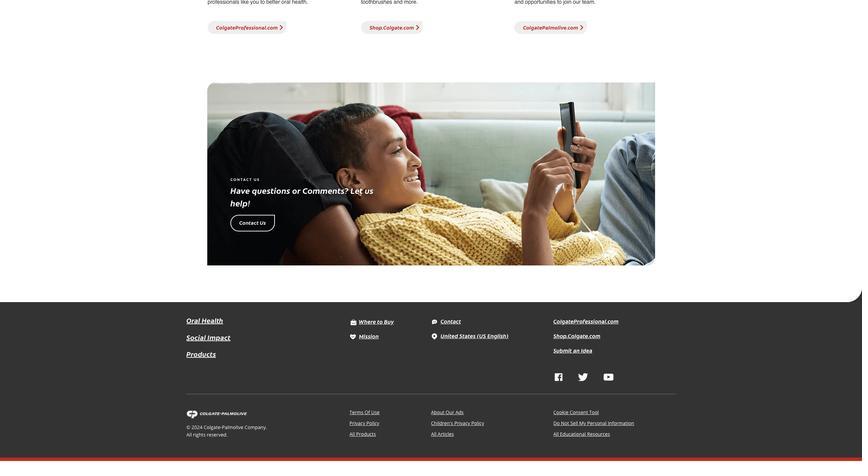 Task type: locate. For each thing, give the bounding box(es) containing it.
0 horizontal spatial colgateprofessional.com link
[[216, 24, 278, 31]]

terms of use
[[349, 410, 380, 416]]

oral health
[[186, 316, 223, 325]]

articles
[[438, 431, 454, 438]]

where
[[359, 318, 376, 325]]

all educational resources link
[[553, 431, 610, 438]]

1 horizontal spatial policy
[[471, 420, 484, 427]]

shop.colgate.com
[[370, 24, 414, 31], [553, 332, 601, 340]]

2 privacy from the left
[[454, 420, 470, 427]]

ads
[[455, 410, 464, 416]]

1 vertical spatial shop.colgate.com
[[553, 332, 601, 340]]

0 vertical spatial colgateprofessional.com link
[[216, 24, 278, 31]]

all down do
[[553, 431, 559, 438]]

idea
[[581, 347, 592, 354]]

1 horizontal spatial shop.colgate.com
[[553, 332, 601, 340]]

all down © at the left of the page
[[186, 432, 192, 438]]

rights
[[193, 432, 206, 438]]

shop.colgate.com link inside button
[[370, 24, 414, 31]]

0 vertical spatial shop.colgate.com
[[370, 24, 414, 31]]

social impact link
[[186, 332, 231, 343]]

children's
[[431, 420, 453, 427]]

0 vertical spatial products
[[186, 350, 216, 359]]

shop.colgate.com inside button
[[370, 24, 414, 31]]

0 horizontal spatial contact
[[239, 219, 259, 226]]

about our ads link
[[431, 410, 464, 416]]

products down privacy policy link
[[356, 431, 376, 438]]

oral
[[186, 316, 200, 325]]

contact left the us
[[239, 219, 259, 226]]

policy
[[366, 420, 379, 427], [471, 420, 484, 427]]

privacy policy link
[[349, 420, 379, 427]]

cookie consent tool link
[[553, 410, 599, 416]]

privacy down ads
[[454, 420, 470, 427]]

shop.colgate.com link
[[370, 24, 414, 31], [553, 332, 601, 340]]

let
[[350, 185, 363, 196]]

1 horizontal spatial privacy
[[454, 420, 470, 427]]

all products link
[[349, 431, 376, 438]]

social impact
[[186, 333, 231, 342]]

1 vertical spatial products
[[356, 431, 376, 438]]

resources
[[587, 431, 610, 438]]

information
[[608, 420, 634, 427]]

or
[[292, 185, 301, 196]]

all left articles
[[431, 431, 436, 438]]

all educational resources
[[553, 431, 610, 438]]

all
[[349, 431, 355, 438], [431, 431, 436, 438], [553, 431, 559, 438], [186, 432, 192, 438]]

privacy down terms
[[349, 420, 365, 427]]

questions
[[252, 185, 290, 196]]

all for all educational resources
[[553, 431, 559, 438]]

1 horizontal spatial shop.colgate.com link
[[553, 332, 601, 340]]

1 horizontal spatial colgateprofessional.com
[[553, 318, 619, 325]]

all down privacy policy link
[[349, 431, 355, 438]]

a woman smiling while looking at her phone on the sofa image
[[207, 82, 655, 266]]

0 horizontal spatial policy
[[366, 420, 379, 427]]

contact up united
[[441, 318, 461, 325]]

all for all articles
[[431, 431, 436, 438]]

colgateprofessional.com
[[216, 24, 278, 31], [553, 318, 619, 325]]

contact us link
[[230, 215, 275, 232]]

where to buy
[[359, 318, 394, 325]]

do not sell my personal information
[[553, 420, 634, 427]]

1 vertical spatial contact
[[441, 318, 461, 325]]

terms of use link
[[349, 410, 380, 416]]

about our ads
[[431, 410, 464, 416]]

0 horizontal spatial privacy
[[349, 420, 365, 427]]

1 horizontal spatial contact
[[441, 318, 461, 325]]

products down social
[[186, 350, 216, 359]]

1 horizontal spatial colgateprofessional.com link
[[553, 318, 619, 325]]

all inside © 2024 colgate-palmolive company. all rights reserved.
[[186, 432, 192, 438]]

1 vertical spatial colgateprofessional.com link
[[553, 318, 619, 325]]

0 vertical spatial shop.colgate.com link
[[370, 24, 414, 31]]

0 vertical spatial colgateprofessional.com
[[216, 24, 278, 31]]

colgatepalmolive.com button
[[515, 21, 587, 34]]

0 vertical spatial contact
[[239, 219, 259, 226]]

colgateprofessional.com button
[[208, 21, 286, 34]]

submit an idea
[[553, 347, 592, 354]]

0 horizontal spatial colgateprofessional.com
[[216, 24, 278, 31]]

products
[[186, 350, 216, 359], [356, 431, 376, 438]]

comments?
[[302, 185, 349, 196]]

all articles link
[[431, 431, 454, 438]]

0 horizontal spatial shop.colgate.com link
[[370, 24, 414, 31]]

english)
[[487, 332, 509, 340]]

privacy policy
[[349, 420, 379, 427]]

help!
[[230, 197, 250, 208]]

children's privacy policy
[[431, 420, 484, 427]]

contact
[[239, 219, 259, 226], [441, 318, 461, 325]]

colgateprofessional.com link
[[216, 24, 278, 31], [553, 318, 619, 325]]

all products
[[349, 431, 376, 438]]

0 horizontal spatial shop.colgate.com
[[370, 24, 414, 31]]

an
[[573, 347, 580, 354]]

privacy
[[349, 420, 365, 427], [454, 420, 470, 427]]

united
[[441, 332, 458, 340]]

1 vertical spatial shop.colgate.com link
[[553, 332, 601, 340]]

youtube image
[[603, 373, 613, 382]]

(us
[[477, 332, 486, 340]]

palmolive
[[222, 425, 243, 431]]

1 policy from the left
[[366, 420, 379, 427]]

cookie
[[553, 410, 568, 416]]



Task type: vqa. For each thing, say whether or not it's contained in the screenshot.
common
no



Task type: describe. For each thing, give the bounding box(es) containing it.
company.
[[245, 425, 267, 431]]

2 policy from the left
[[471, 420, 484, 427]]

sell
[[570, 420, 578, 427]]

cookie consent tool
[[553, 410, 599, 416]]

buy
[[384, 318, 394, 325]]

colgateprofessional.com inside button
[[216, 24, 278, 31]]

terms
[[349, 410, 363, 416]]

states
[[459, 332, 476, 340]]

mission link
[[349, 333, 379, 340]]

contact for contact
[[441, 318, 461, 325]]

colgate-
[[204, 425, 222, 431]]

impact
[[207, 333, 231, 342]]

1 vertical spatial colgateprofessional.com
[[553, 318, 619, 325]]

to
[[377, 318, 383, 325]]

where to buy link
[[349, 318, 394, 325]]

1 horizontal spatial products
[[356, 431, 376, 438]]

us
[[365, 185, 373, 196]]

twitter image
[[578, 373, 588, 382]]

of
[[365, 410, 370, 416]]

do not sell my personal information link
[[553, 420, 634, 427]]

health
[[202, 316, 223, 325]]

© 2024 colgate-palmolive company. all rights reserved.
[[186, 425, 267, 438]]

my
[[579, 420, 586, 427]]

tool
[[589, 410, 599, 416]]

united states (us english)
[[441, 332, 509, 340]]

colgatepalmolive.com link
[[523, 24, 578, 31]]

our
[[446, 410, 454, 416]]

us
[[254, 178, 260, 182]]

do
[[553, 420, 560, 427]]

products link
[[186, 349, 216, 360]]

social
[[186, 333, 206, 342]]

©
[[186, 425, 190, 431]]

us
[[260, 219, 266, 226]]

mission
[[359, 333, 379, 340]]

educational
[[560, 431, 586, 438]]

contact us
[[239, 219, 266, 226]]

colgateprofessional.com link inside colgateprofessional.com button
[[216, 24, 278, 31]]

submit
[[553, 347, 572, 354]]

oral health link
[[186, 316, 223, 325]]

2024
[[192, 425, 202, 431]]

submit an idea link
[[553, 347, 592, 354]]

about
[[431, 410, 444, 416]]

reserved.
[[207, 432, 228, 438]]

contact link
[[431, 318, 461, 325]]

rounded corner image
[[847, 287, 862, 302]]

contact
[[230, 178, 252, 182]]

all for all products
[[349, 431, 355, 438]]

all articles
[[431, 431, 454, 438]]

shop.colgate.com button
[[361, 21, 423, 34]]

not
[[561, 420, 569, 427]]

use
[[371, 410, 380, 416]]

contact us have questions or comments? let us help!
[[230, 178, 373, 208]]

personal
[[587, 420, 607, 427]]

children's privacy policy link
[[431, 420, 484, 427]]

have
[[230, 185, 250, 196]]

consent
[[570, 410, 588, 416]]

facebook image
[[554, 373, 563, 382]]

colgatepalmolive.com
[[523, 24, 578, 31]]

contact for contact us
[[239, 219, 259, 226]]

1 privacy from the left
[[349, 420, 365, 427]]

0 horizontal spatial products
[[186, 350, 216, 359]]



